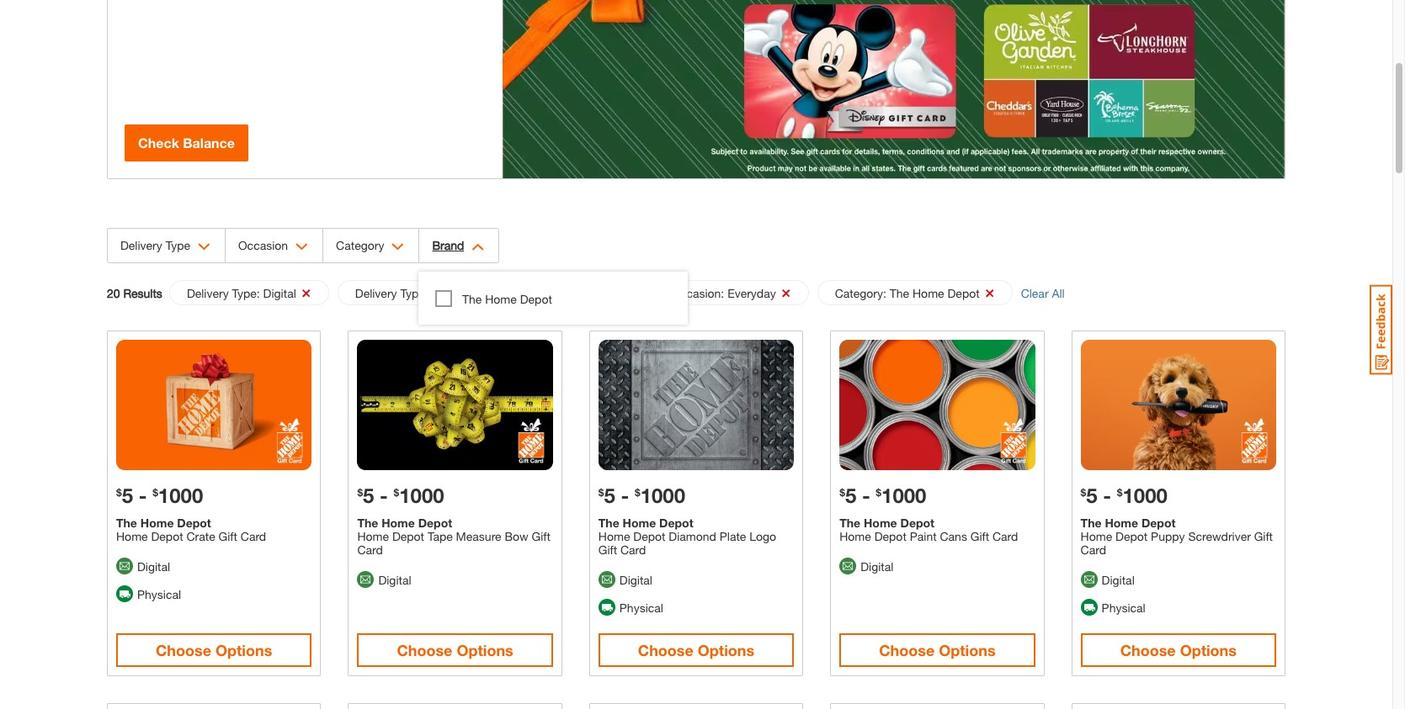 Task type: vqa. For each thing, say whether or not it's contained in the screenshot.
gift
yes



Task type: describe. For each thing, give the bounding box(es) containing it.
crate
[[186, 530, 215, 544]]

choose options for crate
[[156, 641, 272, 660]]

open arrow image for brand
[[472, 243, 484, 251]]

occasion: everyday
[[671, 286, 776, 301]]

- for the home depot home depot puppy screwdriver gift card
[[1103, 484, 1111, 508]]

- for the home depot home depot tape measure bow gift card
[[380, 484, 388, 508]]

gift inside the home depot home depot paint cans gift card
[[971, 530, 989, 544]]

choose for tape
[[397, 641, 453, 660]]

20
[[107, 286, 120, 300]]

digital image for home depot puppy screwdriver gift card
[[1081, 572, 1098, 589]]

category
[[336, 238, 384, 253]]

1 digital image from the left
[[116, 558, 133, 575]]

delivery for delivery type
[[120, 238, 162, 253]]

card inside the home depot home depot diamond plate logo gift card
[[621, 543, 646, 557]]

category: the home depot button
[[817, 280, 1013, 306]]

choose for diamond
[[638, 641, 694, 660]]

7 $ from the left
[[840, 487, 845, 499]]

digital for the home depot home depot diamond plate logo gift card
[[620, 573, 652, 588]]

cans
[[940, 530, 967, 544]]

the for the home depot home depot diamond plate logo gift card
[[598, 516, 619, 530]]

delivery for delivery type: physical
[[355, 286, 397, 301]]

occasion link
[[226, 229, 323, 263]]

category: the home depot
[[835, 286, 980, 301]]

delivery type link
[[108, 229, 225, 263]]

plate
[[720, 530, 746, 544]]

2 $ from the left
[[153, 487, 158, 499]]

physical for crate
[[137, 587, 181, 602]]

choose options button for paint
[[840, 634, 1035, 667]]

clear
[[1021, 286, 1049, 300]]

delivery type: digital button
[[169, 280, 329, 306]]

type
[[166, 238, 190, 253]]

the home depot home depot crate gift card
[[116, 516, 266, 544]]

digital down the home depot home depot paint cans gift card
[[861, 560, 894, 574]]

open arrow image for occasion
[[296, 243, 308, 251]]

digital for the home depot home depot puppy screwdriver gift card
[[1102, 573, 1135, 588]]

choose options for tape
[[397, 641, 513, 660]]

physical image
[[116, 586, 133, 603]]

the for the home depot home depot paint cans gift card
[[840, 516, 861, 530]]

the home depot home depot puppy screwdriver gift card
[[1081, 516, 1273, 557]]

8 $ from the left
[[876, 487, 882, 499]]

diamond
[[669, 530, 716, 544]]

the inside category: the home depot button
[[890, 286, 909, 301]]

$ 5 - $ 1000 for tape
[[357, 484, 444, 508]]

brand link
[[420, 229, 499, 263]]

bow
[[505, 530, 528, 544]]

digital image for home depot diamond plate logo gift card
[[598, 572, 615, 589]]

card inside the home depot home depot paint cans gift card
[[993, 530, 1018, 544]]

choose options button for diamond
[[598, 634, 794, 667]]

results
[[123, 286, 162, 300]]

gift inside "the home depot home depot tape measure bow gift card"
[[532, 530, 551, 544]]

5 for the home depot home depot tape measure bow gift card
[[363, 484, 374, 508]]

5 for the home depot home depot diamond plate logo gift card
[[604, 484, 615, 508]]

occasion: everyday button
[[654, 280, 809, 306]]

category:
[[835, 286, 886, 301]]

choose options button for puppy
[[1081, 634, 1276, 667]]

home depot diamond plate logo gift card image
[[598, 340, 794, 471]]

all
[[1052, 286, 1065, 300]]

2 digital image from the left
[[840, 558, 856, 575]]

delivery type: physical button
[[337, 280, 508, 306]]

choose for paint
[[879, 641, 935, 660]]

clear all link
[[1021, 284, 1065, 302]]

1000 for puppy
[[1123, 484, 1168, 508]]

physical image for card
[[1081, 600, 1098, 616]]

measure
[[456, 530, 501, 544]]

5 for the home depot home depot puppy screwdriver gift card
[[1086, 484, 1098, 508]]

home inside button
[[913, 286, 944, 301]]

physical for diamond
[[620, 601, 663, 615]]

gift inside the home depot home depot diamond plate logo gift card
[[598, 543, 617, 557]]

options for measure
[[457, 641, 513, 660]]

choose for crate
[[156, 641, 211, 660]]

brand
[[432, 238, 464, 253]]

$ 5 - $ 1000 for paint
[[840, 484, 927, 508]]

screwdriver
[[1188, 530, 1251, 544]]

$ 5 - $ 1000 for diamond
[[598, 484, 685, 508]]

5 $ from the left
[[357, 487, 363, 499]]

options for cans
[[939, 641, 996, 660]]

choose options for puppy
[[1120, 641, 1237, 660]]

delivery type: physical
[[355, 286, 475, 301]]

1000 for diamond
[[640, 484, 685, 508]]

delivery type: digital
[[187, 286, 296, 301]]

- for the home depot home depot diamond plate logo gift card
[[621, 484, 629, 508]]

digital down "the home depot home depot tape measure bow gift card"
[[378, 573, 411, 588]]



Task type: locate. For each thing, give the bounding box(es) containing it.
check balance
[[138, 135, 235, 151]]

choose options
[[156, 641, 272, 660], [397, 641, 513, 660], [638, 641, 755, 660], [879, 641, 996, 660], [1120, 641, 1237, 660]]

1000 up tape at the left bottom
[[399, 484, 444, 508]]

physical for puppy
[[1102, 601, 1146, 615]]

5
[[122, 484, 133, 508], [604, 484, 615, 508], [363, 484, 374, 508], [845, 484, 856, 508], [1086, 484, 1098, 508]]

choose options button
[[116, 634, 312, 667], [357, 634, 553, 667], [598, 634, 794, 667], [840, 634, 1035, 667], [1081, 634, 1276, 667]]

- up the home depot home depot diamond plate logo gift card
[[621, 484, 629, 508]]

3 choose options button from the left
[[598, 634, 794, 667]]

5 choose options button from the left
[[1081, 634, 1276, 667]]

1000 up the home depot home depot paint cans gift card
[[882, 484, 927, 508]]

3 open arrow image from the left
[[392, 243, 404, 251]]

3 5 from the left
[[363, 484, 374, 508]]

card right cans
[[993, 530, 1018, 544]]

check balance link
[[125, 125, 248, 162]]

1 $ 5 - $ 1000 from the left
[[116, 484, 203, 508]]

card left tape at the left bottom
[[357, 543, 383, 557]]

open arrow image
[[198, 243, 210, 251], [296, 243, 308, 251], [392, 243, 404, 251], [472, 243, 484, 251]]

open arrow image inside delivery type link
[[198, 243, 210, 251]]

5 $ 5 - $ 1000 from the left
[[1081, 484, 1168, 508]]

0 horizontal spatial type:
[[232, 286, 260, 301]]

the home depot
[[462, 292, 552, 306]]

feedback link image
[[1370, 285, 1393, 376]]

delivery down type
[[187, 286, 229, 301]]

0 horizontal spatial digital image
[[357, 572, 374, 589]]

occasion:
[[534, 286, 587, 301], [671, 286, 724, 301]]

occasion: for occasion: everyday
[[671, 286, 724, 301]]

digital
[[137, 560, 170, 574], [861, 560, 894, 574], [620, 573, 652, 588], [378, 573, 411, 588], [1102, 573, 1135, 588]]

2 occasion: from the left
[[671, 286, 724, 301]]

tape
[[428, 530, 453, 544]]

the inside the home depot home depot paint cans gift card
[[840, 516, 861, 530]]

2 choose from the left
[[397, 641, 453, 660]]

gift inside the home depot home depot puppy screwdriver gift card
[[1254, 530, 1273, 544]]

card
[[241, 530, 266, 544], [993, 530, 1018, 544], [621, 543, 646, 557], [357, 543, 383, 557], [1081, 543, 1106, 557]]

category link
[[323, 229, 419, 263]]

0 horizontal spatial physical image
[[598, 600, 615, 616]]

depot
[[948, 286, 980, 301], [520, 292, 552, 306], [177, 516, 211, 530], [659, 516, 693, 530], [418, 516, 452, 530], [900, 516, 935, 530], [1142, 516, 1176, 530], [151, 530, 183, 544], [633, 530, 666, 544], [392, 530, 424, 544], [875, 530, 907, 544], [1116, 530, 1148, 544]]

occasion: for occasion: dad
[[534, 286, 587, 301]]

$ 5 - $ 1000
[[116, 484, 203, 508], [598, 484, 685, 508], [357, 484, 444, 508], [840, 484, 927, 508], [1081, 484, 1168, 508]]

6 $ from the left
[[394, 487, 399, 499]]

1 physical image from the left
[[598, 600, 615, 616]]

physical image for gift
[[598, 600, 615, 616]]

open arrow image inside brand link
[[472, 243, 484, 251]]

options
[[216, 641, 272, 660], [457, 641, 513, 660], [698, 641, 755, 660], [939, 641, 996, 660], [1180, 641, 1237, 660]]

options for gift
[[216, 641, 272, 660]]

the home depot home depot diamond plate logo gift card
[[598, 516, 776, 557]]

type: for physical
[[400, 286, 428, 301]]

open arrow image right occasion
[[296, 243, 308, 251]]

4 open arrow image from the left
[[472, 243, 484, 251]]

options for screwdriver
[[1180, 641, 1237, 660]]

5 choose from the left
[[1120, 641, 1176, 660]]

2 horizontal spatial delivery
[[355, 286, 397, 301]]

1 horizontal spatial occasion:
[[671, 286, 724, 301]]

1 horizontal spatial digital image
[[840, 558, 856, 575]]

3 digital image from the left
[[1081, 572, 1098, 589]]

1 $ from the left
[[116, 487, 122, 499]]

2 horizontal spatial digital image
[[1081, 572, 1098, 589]]

- up the home depot home depot paint cans gift card
[[862, 484, 870, 508]]

5 5 from the left
[[1086, 484, 1098, 508]]

digital for the home depot home depot crate gift card
[[137, 560, 170, 574]]

digital image
[[598, 572, 615, 589], [357, 572, 374, 589], [1081, 572, 1098, 589]]

$ 5 - $ 1000 up tape at the left bottom
[[357, 484, 444, 508]]

1 5 from the left
[[122, 484, 133, 508]]

type: left physical
[[400, 286, 428, 301]]

card inside the home depot home depot crate gift card
[[241, 530, 266, 544]]

the inside the home depot home depot puppy screwdriver gift card
[[1081, 516, 1102, 530]]

1000 up the home depot home depot crate gift card
[[158, 484, 203, 508]]

open arrow image for delivery type
[[198, 243, 210, 251]]

choose options for diamond
[[638, 641, 755, 660]]

1000
[[158, 484, 203, 508], [640, 484, 685, 508], [399, 484, 444, 508], [882, 484, 927, 508], [1123, 484, 1168, 508]]

physical
[[137, 587, 181, 602], [620, 601, 663, 615], [1102, 601, 1146, 615]]

0 horizontal spatial delivery
[[120, 238, 162, 253]]

the for the home depot home depot puppy screwdriver gift card
[[1081, 516, 1102, 530]]

20 results
[[107, 286, 162, 300]]

2 digital image from the left
[[357, 572, 374, 589]]

2 1000 from the left
[[640, 484, 685, 508]]

3 choose from the left
[[638, 641, 694, 660]]

occasion
[[238, 238, 288, 253]]

card left puppy
[[1081, 543, 1106, 557]]

open arrow image inside "occasion" link
[[296, 243, 308, 251]]

delivery inside delivery type: digital button
[[187, 286, 229, 301]]

1 horizontal spatial physical
[[620, 601, 663, 615]]

delivery down category link
[[355, 286, 397, 301]]

choose
[[156, 641, 211, 660], [397, 641, 453, 660], [638, 641, 694, 660], [879, 641, 935, 660], [1120, 641, 1176, 660]]

home depot crate gift card image
[[116, 340, 312, 471]]

home depot tape measure bow gift card image
[[357, 340, 553, 471]]

paint
[[910, 530, 937, 544]]

gift inside the home depot home depot crate gift card
[[219, 530, 237, 544]]

clear all
[[1021, 286, 1065, 300]]

4 choose options from the left
[[879, 641, 996, 660]]

delivery left type
[[120, 238, 162, 253]]

the inside "the home depot home depot tape measure bow gift card"
[[357, 516, 378, 530]]

card left diamond
[[621, 543, 646, 557]]

physical
[[432, 286, 475, 301]]

0 horizontal spatial physical
[[137, 587, 181, 602]]

card inside "the home depot home depot tape measure bow gift card"
[[357, 543, 383, 557]]

2 choose options from the left
[[397, 641, 513, 660]]

delivery inside delivery type: physical button
[[355, 286, 397, 301]]

occasion: dad
[[534, 286, 612, 301]]

4 options from the left
[[939, 641, 996, 660]]

4 choose options button from the left
[[840, 634, 1035, 667]]

physical image
[[598, 600, 615, 616], [1081, 600, 1098, 616]]

4 1000 from the left
[[882, 484, 927, 508]]

the inside the home depot home depot diamond plate logo gift card
[[598, 516, 619, 530]]

occasion: left dad
[[534, 286, 587, 301]]

balance
[[183, 135, 235, 151]]

1 digital image from the left
[[598, 572, 615, 589]]

everyday
[[728, 286, 776, 301]]

delivery inside delivery type link
[[120, 238, 162, 253]]

digital image
[[116, 558, 133, 575], [840, 558, 856, 575]]

5 for the home depot home depot crate gift card
[[122, 484, 133, 508]]

type: inside button
[[232, 286, 260, 301]]

1 options from the left
[[216, 641, 272, 660]]

$ 5 - $ 1000 for puppy
[[1081, 484, 1168, 508]]

- up the home depot home depot puppy screwdriver gift card
[[1103, 484, 1111, 508]]

$ 5 - $ 1000 up puppy
[[1081, 484, 1168, 508]]

home depot paint cans gift card image
[[840, 340, 1035, 471]]

$ 5 - $ 1000 for crate
[[116, 484, 203, 508]]

choose for puppy
[[1120, 641, 1176, 660]]

delivery for delivery type: digital
[[187, 286, 229, 301]]

digital down the home depot home depot puppy screwdriver gift card
[[1102, 573, 1135, 588]]

0 horizontal spatial digital image
[[116, 558, 133, 575]]

1000 up the home depot home depot diamond plate logo gift card
[[640, 484, 685, 508]]

digital down the home depot home depot crate gift card
[[137, 560, 170, 574]]

1000 for crate
[[158, 484, 203, 508]]

type: left digital
[[232, 286, 260, 301]]

delivery
[[120, 238, 162, 253], [187, 286, 229, 301], [355, 286, 397, 301]]

open arrow image right type
[[198, 243, 210, 251]]

2 type: from the left
[[400, 286, 428, 301]]

2 open arrow image from the left
[[296, 243, 308, 251]]

choose options button for crate
[[116, 634, 312, 667]]

2 5 from the left
[[604, 484, 615, 508]]

open arrow image right category
[[392, 243, 404, 251]]

image for give the gift of doing image
[[502, 0, 1285, 178]]

1 horizontal spatial physical image
[[1081, 600, 1098, 616]]

5 1000 from the left
[[1123, 484, 1168, 508]]

delivery type
[[120, 238, 190, 253]]

2 choose options button from the left
[[357, 634, 553, 667]]

4 - from the left
[[862, 484, 870, 508]]

1000 for tape
[[399, 484, 444, 508]]

9 $ from the left
[[1081, 487, 1086, 499]]

open arrow image for category
[[392, 243, 404, 251]]

3 choose options from the left
[[638, 641, 755, 660]]

- up the home depot home depot crate gift card
[[139, 484, 147, 508]]

1 horizontal spatial digital image
[[598, 572, 615, 589]]

1000 for paint
[[882, 484, 927, 508]]

dad
[[591, 286, 612, 301]]

gift
[[219, 530, 237, 544], [532, 530, 551, 544], [971, 530, 989, 544], [1254, 530, 1273, 544], [598, 543, 617, 557]]

2 $ 5 - $ 1000 from the left
[[598, 484, 685, 508]]

3 $ 5 - $ 1000 from the left
[[357, 484, 444, 508]]

1000 up puppy
[[1123, 484, 1168, 508]]

1 1000 from the left
[[158, 484, 203, 508]]

5 for the home depot home depot paint cans gift card
[[845, 484, 856, 508]]

4 $ from the left
[[635, 487, 640, 499]]

2 options from the left
[[457, 641, 513, 660]]

5 choose options from the left
[[1120, 641, 1237, 660]]

the for the home depot home depot tape measure bow gift card
[[357, 516, 378, 530]]

depot inside button
[[948, 286, 980, 301]]

logo
[[750, 530, 776, 544]]

3 - from the left
[[380, 484, 388, 508]]

type: inside button
[[400, 286, 428, 301]]

home
[[913, 286, 944, 301], [485, 292, 517, 306], [140, 516, 174, 530], [623, 516, 656, 530], [382, 516, 415, 530], [864, 516, 897, 530], [1105, 516, 1138, 530], [116, 530, 148, 544], [598, 530, 630, 544], [357, 530, 389, 544], [840, 530, 871, 544], [1081, 530, 1112, 544]]

digital down the home depot home depot diamond plate logo gift card
[[620, 573, 652, 588]]

3 1000 from the left
[[399, 484, 444, 508]]

1 occasion: from the left
[[534, 286, 587, 301]]

the home depot home depot tape measure bow gift card
[[357, 516, 551, 557]]

choose options button for tape
[[357, 634, 553, 667]]

the home depot home depot paint cans gift card
[[840, 516, 1018, 544]]

card inside the home depot home depot puppy screwdriver gift card
[[1081, 543, 1106, 557]]

2 - from the left
[[621, 484, 629, 508]]

type:
[[232, 286, 260, 301], [400, 286, 428, 301]]

$
[[116, 487, 122, 499], [153, 487, 158, 499], [598, 487, 604, 499], [635, 487, 640, 499], [357, 487, 363, 499], [394, 487, 399, 499], [840, 487, 845, 499], [876, 487, 882, 499], [1081, 487, 1086, 499], [1117, 487, 1123, 499]]

2 physical image from the left
[[1081, 600, 1098, 616]]

5 - from the left
[[1103, 484, 1111, 508]]

$ 5 - $ 1000 up the home depot home depot crate gift card
[[116, 484, 203, 508]]

3 options from the left
[[698, 641, 755, 660]]

digital
[[263, 286, 296, 301]]

4 $ 5 - $ 1000 from the left
[[840, 484, 927, 508]]

$ 5 - $ 1000 up the home depot home depot diamond plate logo gift card
[[598, 484, 685, 508]]

$ 5 - $ 1000 up the home depot home depot paint cans gift card
[[840, 484, 927, 508]]

choose options for paint
[[879, 641, 996, 660]]

10 $ from the left
[[1117, 487, 1123, 499]]

1 choose options button from the left
[[116, 634, 312, 667]]

- for the home depot home depot paint cans gift card
[[862, 484, 870, 508]]

-
[[139, 484, 147, 508], [621, 484, 629, 508], [380, 484, 388, 508], [862, 484, 870, 508], [1103, 484, 1111, 508]]

1 choose from the left
[[156, 641, 211, 660]]

card right crate
[[241, 530, 266, 544]]

the for the home depot home depot crate gift card
[[116, 516, 137, 530]]

home depot puppy screwdriver gift card image
[[1081, 340, 1276, 471]]

the
[[890, 286, 909, 301], [462, 292, 482, 306], [116, 516, 137, 530], [598, 516, 619, 530], [357, 516, 378, 530], [840, 516, 861, 530], [1081, 516, 1102, 530]]

check
[[138, 135, 179, 151]]

open arrow image inside category link
[[392, 243, 404, 251]]

1 horizontal spatial type:
[[400, 286, 428, 301]]

- up "the home depot home depot tape measure bow gift card"
[[380, 484, 388, 508]]

- for the home depot home depot crate gift card
[[139, 484, 147, 508]]

1 - from the left
[[139, 484, 147, 508]]

1 type: from the left
[[232, 286, 260, 301]]

1 horizontal spatial delivery
[[187, 286, 229, 301]]

1 choose options from the left
[[156, 641, 272, 660]]

the for the home depot
[[462, 292, 482, 306]]

open arrow image right brand
[[472, 243, 484, 251]]

3 $ from the left
[[598, 487, 604, 499]]

the inside the home depot home depot crate gift card
[[116, 516, 137, 530]]

2 horizontal spatial physical
[[1102, 601, 1146, 615]]

5 options from the left
[[1180, 641, 1237, 660]]

type: for digital
[[232, 286, 260, 301]]

occasion: dad button
[[517, 280, 645, 306]]

options for plate
[[698, 641, 755, 660]]

4 5 from the left
[[845, 484, 856, 508]]

4 choose from the left
[[879, 641, 935, 660]]

1 open arrow image from the left
[[198, 243, 210, 251]]

puppy
[[1151, 530, 1185, 544]]

occasion: left everyday
[[671, 286, 724, 301]]

0 horizontal spatial occasion:
[[534, 286, 587, 301]]



